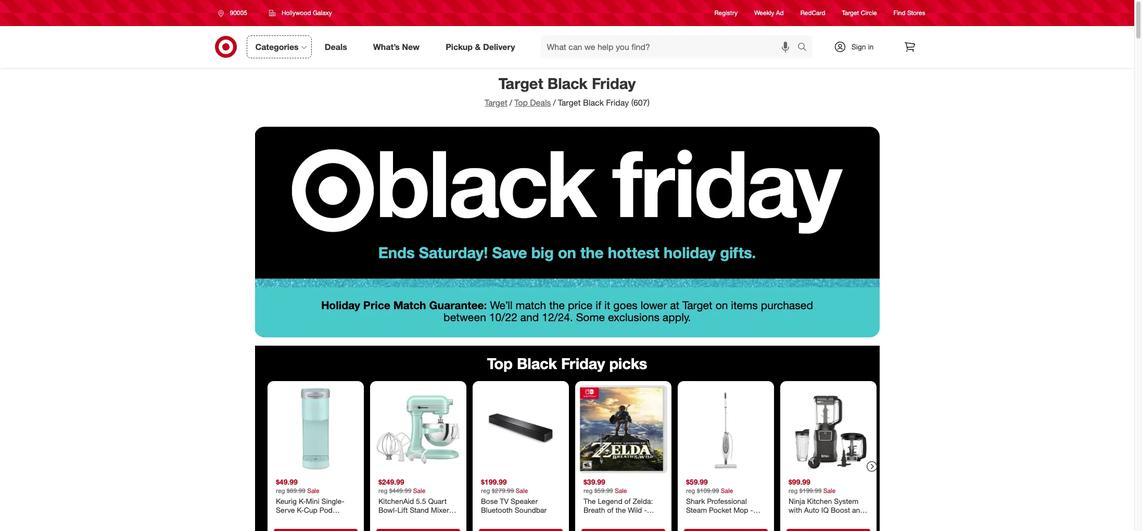 Task type: describe. For each thing, give the bounding box(es) containing it.
$249.99
[[378, 478, 404, 486]]

$49.99 reg $89.99 sale keurig k-mini single- serve k-cup pod coffee maker - oasis
[[276, 478, 345, 524]]

s3601
[[686, 515, 707, 524]]

what's new
[[373, 41, 420, 52]]

holiday price match guarantee:
[[321, 299, 487, 312]]

maker
[[299, 515, 320, 524]]

0 vertical spatial deals
[[325, 41, 347, 52]]

in
[[868, 42, 874, 51]]

galaxy
[[313, 9, 332, 17]]

lower
[[641, 299, 667, 312]]

reg for $49.99
[[276, 487, 285, 495]]

guarantee:
[[429, 299, 487, 312]]

some
[[576, 311, 605, 324]]

and inside we'll match the price if it goes lower at target on items purchased between 10/22 and 12/24. some exclusions apply.
[[521, 311, 539, 324]]

sign in link
[[825, 35, 890, 58]]

reg for $59.99
[[686, 487, 695, 495]]

serve
[[276, 506, 295, 515]]

categories link
[[247, 35, 312, 58]]

sale for kitchen
[[824, 487, 836, 495]]

it
[[605, 299, 611, 312]]

target up top deals link
[[499, 74, 544, 93]]

kitchenaid
[[378, 497, 414, 505]]

single-
[[321, 497, 344, 505]]

$89.99
[[287, 487, 305, 495]]

speaker
[[511, 497, 538, 505]]

gifts.
[[720, 243, 756, 262]]

weekly
[[755, 9, 775, 17]]

$109.99
[[697, 487, 719, 495]]

friday for top black friday picks
[[561, 354, 605, 373]]

between
[[444, 311, 486, 324]]

we'll
[[490, 299, 513, 312]]

- inside $59.99 reg $109.99 sale shark professional steam pocket mop - s3601
[[750, 506, 753, 515]]

hottest
[[608, 243, 660, 262]]

reg for $99.99
[[789, 487, 798, 495]]

reg for $199.99
[[481, 487, 490, 495]]

items
[[731, 299, 758, 312]]

the legend of zelda: breath of the wild - nintendo switch image
[[579, 385, 667, 473]]

target inside we'll match the price if it goes lower at target on items purchased between 10/22 and 12/24. some exclusions apply.
[[683, 299, 713, 312]]

what's
[[373, 41, 400, 52]]

ends
[[378, 243, 415, 262]]

redcard
[[801, 9, 826, 17]]

sale for tv
[[516, 487, 528, 495]]

0 horizontal spatial of
[[607, 506, 614, 515]]

$59.99 inside $59.99 reg $109.99 sale shark professional steam pocket mop - s3601
[[686, 478, 708, 486]]

shark
[[686, 497, 705, 505]]

hollywood galaxy button
[[262, 4, 339, 22]]

exclusions
[[608, 311, 660, 324]]

12/24.
[[542, 311, 573, 324]]

stores
[[908, 9, 926, 17]]

black for target
[[548, 74, 588, 93]]

purchased
[[761, 299, 814, 312]]

steam
[[686, 506, 707, 515]]

0 vertical spatial on
[[558, 243, 577, 262]]

auto
[[804, 506, 819, 515]]

circle
[[861, 9, 877, 17]]

$59.99 inside $39.99 reg $59.99 sale the legend of zelda: breath of the wild - nintendo switch
[[594, 487, 613, 495]]

price
[[363, 299, 391, 312]]

ad
[[776, 9, 784, 17]]

blender
[[819, 515, 845, 524]]

sign
[[852, 42, 866, 51]]

weekly ad
[[755, 9, 784, 17]]

shark professional steam pocket mop - s3601 image
[[682, 385, 770, 473]]

- right mixer
[[451, 506, 454, 515]]

speed
[[796, 515, 817, 524]]

saturday!
[[419, 243, 488, 262]]

$59.99 reg $109.99 sale shark professional steam pocket mop - s3601
[[686, 478, 753, 524]]

soundbar
[[515, 506, 547, 515]]

sign in
[[852, 42, 874, 51]]

bluetooth
[[481, 506, 513, 515]]

sale for legend
[[615, 487, 627, 495]]

0 vertical spatial k-
[[299, 497, 306, 505]]

$199.99 inside $99.99 reg $199.99 sale ninja kitchen system with auto iq boost and 7-speed blender
[[800, 487, 822, 495]]

ninja
[[789, 497, 805, 505]]

$99.99
[[789, 478, 811, 486]]

top inside target black friday target / top deals / target black friday (607)
[[515, 97, 528, 108]]

bowl-
[[378, 506, 397, 515]]

quart
[[428, 497, 447, 505]]

1 vertical spatial k-
[[297, 506, 304, 515]]

top black friday picks
[[487, 354, 648, 373]]

save
[[492, 243, 527, 262]]

kitchen
[[807, 497, 832, 505]]

categories
[[255, 41, 299, 52]]

7-
[[789, 515, 796, 524]]

search button
[[793, 35, 818, 60]]

coffee
[[276, 515, 297, 524]]

1 vertical spatial black
[[583, 97, 604, 108]]

$39.99
[[584, 478, 605, 486]]

ends saturday! save big on the hottest holiday gifts.
[[378, 243, 756, 262]]

at
[[670, 299, 680, 312]]

deals link
[[316, 35, 360, 58]]

switch
[[615, 515, 638, 524]]

and inside $99.99 reg $199.99 sale ninja kitchen system with auto iq boost and 7-speed blender
[[852, 506, 865, 515]]

5.5
[[416, 497, 426, 505]]



Task type: vqa. For each thing, say whether or not it's contained in the screenshot.
"what's new" link
yes



Task type: locate. For each thing, give the bounding box(es) containing it.
$199.99 up $279.99
[[481, 478, 507, 486]]

k- down '$89.99'
[[299, 497, 306, 505]]

sale for professional
[[721, 487, 733, 495]]

&
[[475, 41, 481, 52]]

target left circle
[[842, 9, 860, 17]]

reg inside $249.99 reg $449.99 sale kitchenaid 5.5 quart bowl-lift stand mixer - ksm55 - ice
[[378, 487, 387, 495]]

0 horizontal spatial /
[[510, 97, 513, 108]]

$199.99 up kitchen on the right bottom of the page
[[800, 487, 822, 495]]

mop
[[734, 506, 748, 515]]

iq
[[821, 506, 829, 515]]

$449.99
[[389, 487, 411, 495]]

reg inside $99.99 reg $199.99 sale ninja kitchen system with auto iq boost and 7-speed blender
[[789, 487, 798, 495]]

- right 'mop'
[[750, 506, 753, 515]]

1 horizontal spatial and
[[852, 506, 865, 515]]

0 vertical spatial of
[[625, 497, 631, 505]]

6 sale from the left
[[824, 487, 836, 495]]

2 vertical spatial black
[[517, 354, 557, 373]]

reg inside $199.99 reg $279.99 sale bose tv speaker bluetooth soundbar
[[481, 487, 490, 495]]

on left items
[[716, 299, 728, 312]]

1 horizontal spatial the
[[581, 243, 604, 262]]

0 horizontal spatial deals
[[325, 41, 347, 52]]

reg inside $59.99 reg $109.99 sale shark professional steam pocket mop - s3601
[[686, 487, 695, 495]]

1 vertical spatial the
[[550, 299, 565, 312]]

goes
[[614, 299, 638, 312]]

and right 10/22
[[521, 311, 539, 324]]

deals down galaxy
[[325, 41, 347, 52]]

ends saturday! save big on the hottest holiday gifts. link
[[255, 115, 880, 288]]

friday inside 'carousel' region
[[561, 354, 605, 373]]

apply.
[[663, 311, 691, 324]]

$59.99 up legend
[[594, 487, 613, 495]]

mixer
[[431, 506, 449, 515]]

boost
[[831, 506, 850, 515]]

find stores
[[894, 9, 926, 17]]

2 / from the left
[[553, 97, 556, 108]]

0 vertical spatial friday
[[592, 74, 636, 93]]

- down pod
[[322, 515, 325, 524]]

4 reg from the left
[[584, 487, 593, 495]]

3 sale from the left
[[516, 487, 528, 495]]

What can we help you find? suggestions appear below search field
[[541, 35, 800, 58]]

the
[[581, 243, 604, 262], [550, 299, 565, 312], [616, 506, 626, 515]]

/
[[510, 97, 513, 108], [553, 97, 556, 108]]

target
[[842, 9, 860, 17], [499, 74, 544, 93], [485, 97, 508, 108], [558, 97, 581, 108], [683, 299, 713, 312]]

oasis
[[327, 515, 345, 524]]

1 vertical spatial top
[[487, 354, 513, 373]]

target right at
[[683, 299, 713, 312]]

1 horizontal spatial $199.99
[[800, 487, 822, 495]]

sale up professional
[[721, 487, 733, 495]]

target link
[[485, 97, 508, 108]]

legend
[[598, 497, 622, 505]]

sale up the mini
[[307, 487, 319, 495]]

reg for $249.99
[[378, 487, 387, 495]]

3 reg from the left
[[481, 487, 490, 495]]

2 vertical spatial the
[[616, 506, 626, 515]]

deals right target link
[[530, 97, 551, 108]]

professional
[[707, 497, 747, 505]]

of up wild
[[625, 497, 631, 505]]

price
[[568, 299, 593, 312]]

bose tv speaker bluetooth soundbar image
[[477, 385, 565, 473]]

0 horizontal spatial $199.99
[[481, 478, 507, 486]]

- down zelda:
[[644, 506, 647, 515]]

1 horizontal spatial of
[[625, 497, 631, 505]]

0 horizontal spatial $59.99
[[594, 487, 613, 495]]

10/22
[[489, 311, 518, 324]]

$99.99 reg $199.99 sale ninja kitchen system with auto iq boost and 7-speed blender
[[789, 478, 865, 524]]

nintendo
[[584, 515, 613, 524]]

sale for 5.5
[[413, 487, 425, 495]]

1 / from the left
[[510, 97, 513, 108]]

match
[[516, 299, 547, 312]]

reg for $39.99
[[584, 487, 593, 495]]

black inside 'carousel' region
[[517, 354, 557, 373]]

reg down $249.99
[[378, 487, 387, 495]]

1 horizontal spatial $59.99
[[686, 478, 708, 486]]

delivery
[[483, 41, 515, 52]]

friday for target black friday target / top deals / target black friday (607)
[[592, 74, 636, 93]]

0 horizontal spatial the
[[550, 299, 565, 312]]

find
[[894, 9, 906, 17]]

and down system
[[852, 506, 865, 515]]

sale up 5.5
[[413, 487, 425, 495]]

reg
[[276, 487, 285, 495], [378, 487, 387, 495], [481, 487, 490, 495], [584, 487, 593, 495], [686, 487, 695, 495], [789, 487, 798, 495]]

sale inside $39.99 reg $59.99 sale the legend of zelda: breath of the wild - nintendo switch
[[615, 487, 627, 495]]

0 horizontal spatial on
[[558, 243, 577, 262]]

black up top deals link
[[548, 74, 588, 93]]

reg down $49.99
[[276, 487, 285, 495]]

target black friday image
[[255, 115, 880, 288]]

5 sale from the left
[[721, 487, 733, 495]]

2 horizontal spatial the
[[616, 506, 626, 515]]

with
[[789, 506, 802, 515]]

0 horizontal spatial top
[[487, 354, 513, 373]]

the inside $39.99 reg $59.99 sale the legend of zelda: breath of the wild - nintendo switch
[[616, 506, 626, 515]]

top down 10/22
[[487, 354, 513, 373]]

keurig
[[276, 497, 297, 505]]

1 horizontal spatial /
[[553, 97, 556, 108]]

sale inside $249.99 reg $449.99 sale kitchenaid 5.5 quart bowl-lift stand mixer - ksm55 - ice
[[413, 487, 425, 495]]

the inside we'll match the price if it goes lower at target on items purchased between 10/22 and 12/24. some exclusions apply.
[[550, 299, 565, 312]]

2 reg from the left
[[378, 487, 387, 495]]

$199.99 inside $199.99 reg $279.99 sale bose tv speaker bluetooth soundbar
[[481, 478, 507, 486]]

- inside $39.99 reg $59.99 sale the legend of zelda: breath of the wild - nintendo switch
[[644, 506, 647, 515]]

we'll match the price if it goes lower at target on items purchased between 10/22 and 12/24. some exclusions apply.
[[444, 299, 814, 324]]

target right top deals link
[[558, 97, 581, 108]]

0 horizontal spatial and
[[521, 311, 539, 324]]

keurig k-mini single-serve k-cup pod coffee maker - oasis image
[[272, 385, 360, 473]]

90005 button
[[211, 4, 258, 22]]

pocket
[[709, 506, 732, 515]]

90005
[[230, 9, 247, 17]]

registry
[[715, 9, 738, 17]]

reg up bose
[[481, 487, 490, 495]]

$279.99
[[492, 487, 514, 495]]

0 vertical spatial top
[[515, 97, 528, 108]]

friday left the '(607)' at right
[[606, 97, 629, 108]]

friday left picks
[[561, 354, 605, 373]]

ksm55
[[378, 515, 402, 524]]

0 vertical spatial and
[[521, 311, 539, 324]]

reg up shark
[[686, 487, 695, 495]]

lift
[[397, 506, 408, 515]]

$199.99 reg $279.99 sale bose tv speaker bluetooth soundbar
[[481, 478, 547, 515]]

-
[[451, 506, 454, 515], [644, 506, 647, 515], [750, 506, 753, 515], [322, 515, 325, 524], [404, 515, 407, 524]]

black left the '(607)' at right
[[583, 97, 604, 108]]

- left the "ice" in the left bottom of the page
[[404, 515, 407, 524]]

reg up the
[[584, 487, 593, 495]]

2 vertical spatial friday
[[561, 354, 605, 373]]

sale inside $49.99 reg $89.99 sale keurig k-mini single- serve k-cup pod coffee maker - oasis
[[307, 487, 319, 495]]

top inside 'carousel' region
[[487, 354, 513, 373]]

the left price
[[550, 299, 565, 312]]

sale for k-
[[307, 487, 319, 495]]

0 vertical spatial the
[[581, 243, 604, 262]]

1 vertical spatial on
[[716, 299, 728, 312]]

the up switch
[[616, 506, 626, 515]]

k- up maker on the left bottom of the page
[[297, 506, 304, 515]]

$49.99
[[276, 478, 298, 486]]

1 sale from the left
[[307, 487, 319, 495]]

sale inside $199.99 reg $279.99 sale bose tv speaker bluetooth soundbar
[[516, 487, 528, 495]]

find stores link
[[894, 9, 926, 17]]

of down legend
[[607, 506, 614, 515]]

deals inside target black friday target / top deals / target black friday (607)
[[530, 97, 551, 108]]

target circle
[[842, 9, 877, 17]]

sale inside $99.99 reg $199.99 sale ninja kitchen system with auto iq boost and 7-speed blender
[[824, 487, 836, 495]]

the
[[584, 497, 596, 505]]

1 horizontal spatial top
[[515, 97, 528, 108]]

6 reg from the left
[[789, 487, 798, 495]]

2 sale from the left
[[413, 487, 425, 495]]

mini
[[306, 497, 319, 505]]

1 vertical spatial of
[[607, 506, 614, 515]]

weekly ad link
[[755, 9, 784, 17]]

1 vertical spatial deals
[[530, 97, 551, 108]]

redcard link
[[801, 9, 826, 17]]

breath
[[584, 506, 605, 515]]

cup
[[304, 506, 317, 515]]

sale
[[307, 487, 319, 495], [413, 487, 425, 495], [516, 487, 528, 495], [615, 487, 627, 495], [721, 487, 733, 495], [824, 487, 836, 495]]

pickup
[[446, 41, 473, 52]]

reg inside $49.99 reg $89.99 sale keurig k-mini single- serve k-cup pod coffee maker - oasis
[[276, 487, 285, 495]]

kitchenaid 5.5 quart bowl-lift stand mixer - ksm55 - ice image
[[374, 385, 462, 473]]

0 vertical spatial black
[[548, 74, 588, 93]]

1 reg from the left
[[276, 487, 285, 495]]

1 horizontal spatial on
[[716, 299, 728, 312]]

/ right target link
[[510, 97, 513, 108]]

$199.99
[[481, 478, 507, 486], [800, 487, 822, 495]]

/ right top deals link
[[553, 97, 556, 108]]

registry link
[[715, 9, 738, 17]]

what's new link
[[364, 35, 433, 58]]

of
[[625, 497, 631, 505], [607, 506, 614, 515]]

holiday
[[664, 243, 716, 262]]

top right target link
[[515, 97, 528, 108]]

$59.99 up $109.99
[[686, 478, 708, 486]]

4 sale from the left
[[615, 487, 627, 495]]

$59.99
[[686, 478, 708, 486], [594, 487, 613, 495]]

target left top deals link
[[485, 97, 508, 108]]

black down 12/24.
[[517, 354, 557, 373]]

black for picks
[[517, 354, 557, 373]]

on inside we'll match the price if it goes lower at target on items purchased between 10/22 and 12/24. some exclusions apply.
[[716, 299, 728, 312]]

big
[[532, 243, 554, 262]]

match
[[394, 299, 426, 312]]

new
[[402, 41, 420, 52]]

1 horizontal spatial deals
[[530, 97, 551, 108]]

sale up legend
[[615, 487, 627, 495]]

carousel region
[[255, 346, 880, 531]]

sale up kitchen on the right bottom of the page
[[824, 487, 836, 495]]

friday up the '(607)' at right
[[592, 74, 636, 93]]

top deals link
[[515, 97, 551, 108]]

- inside $49.99 reg $89.99 sale keurig k-mini single- serve k-cup pod coffee maker - oasis
[[322, 515, 325, 524]]

stand
[[410, 506, 429, 515]]

target circle link
[[842, 9, 877, 17]]

1 vertical spatial and
[[852, 506, 865, 515]]

search
[[793, 42, 818, 53]]

bose
[[481, 497, 498, 505]]

ninja kitchen system with auto iq boost and 7-speed blender image
[[785, 385, 873, 473]]

5 reg from the left
[[686, 487, 695, 495]]

sale inside $59.99 reg $109.99 sale shark professional steam pocket mop - s3601
[[721, 487, 733, 495]]

reg down $99.99
[[789, 487, 798, 495]]

pod
[[319, 506, 332, 515]]

the left hottest
[[581, 243, 604, 262]]

1 vertical spatial friday
[[606, 97, 629, 108]]

reg inside $39.99 reg $59.99 sale the legend of zelda: breath of the wild - nintendo switch
[[584, 487, 593, 495]]

on right big
[[558, 243, 577, 262]]

sale up "speaker"
[[516, 487, 528, 495]]

and
[[521, 311, 539, 324], [852, 506, 865, 515]]

top
[[515, 97, 528, 108], [487, 354, 513, 373]]

$249.99 reg $449.99 sale kitchenaid 5.5 quart bowl-lift stand mixer - ksm55 - ice
[[378, 478, 454, 524]]



